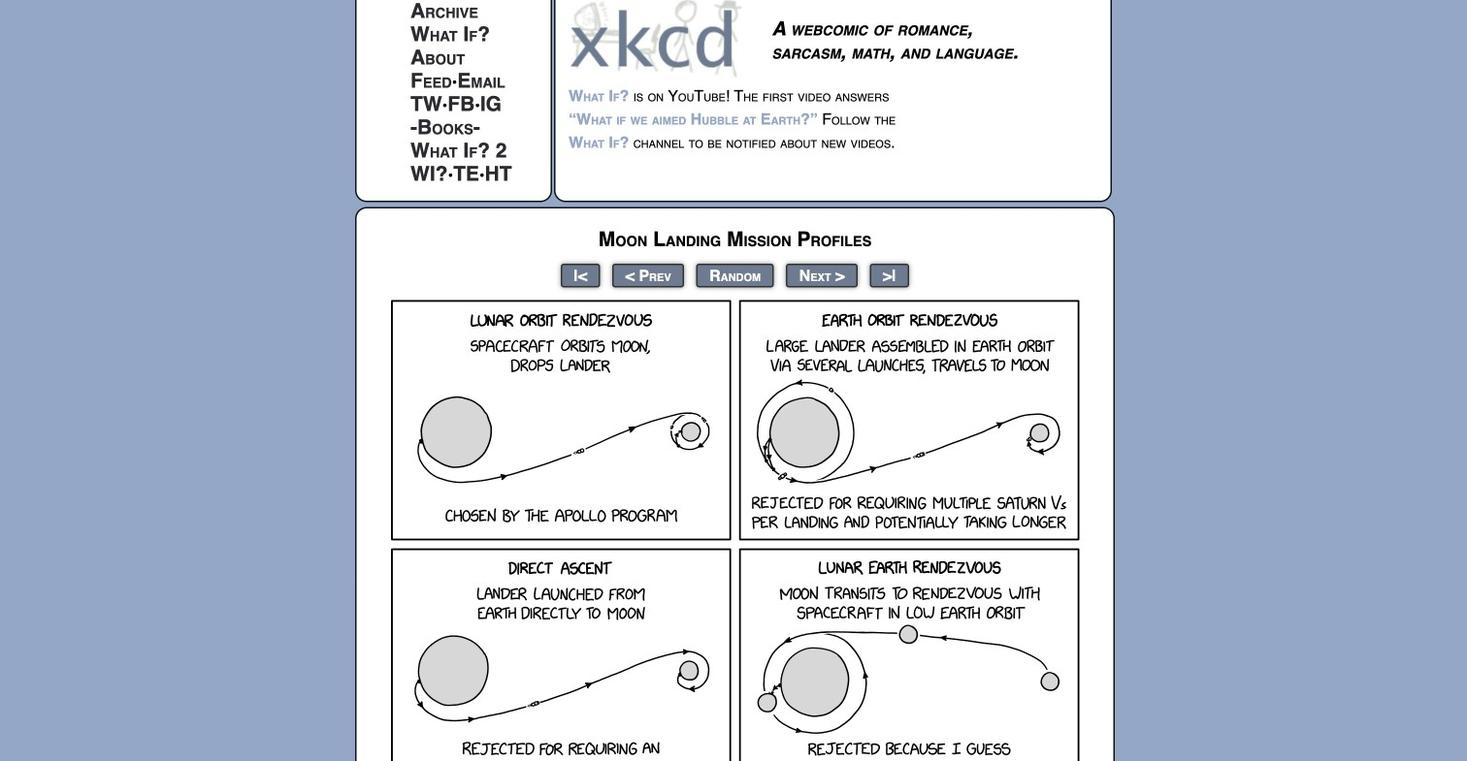 Task type: describe. For each thing, give the bounding box(es) containing it.
moon landing mission profiles image
[[391, 300, 1079, 762]]

xkcd.com logo image
[[569, 0, 748, 78]]



Task type: vqa. For each thing, say whether or not it's contained in the screenshot.
Earth temperature timeline image
no



